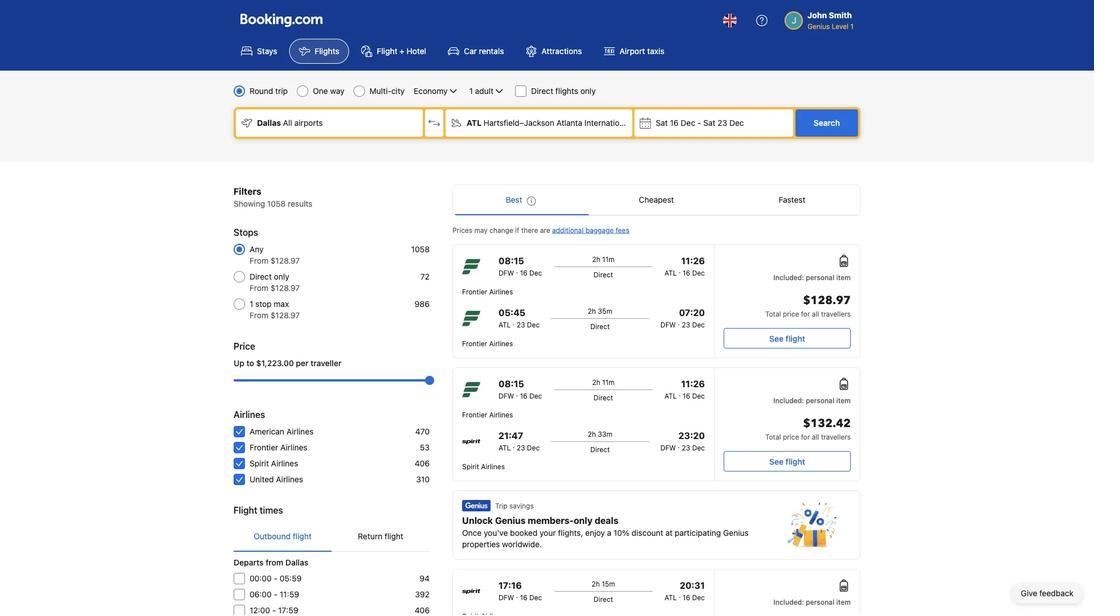 Task type: vqa. For each thing, say whether or not it's contained in the screenshot.
NEW
no



Task type: describe. For each thing, give the bounding box(es) containing it.
16 inside 20:31 atl . 16 dec
[[683, 594, 690, 602]]

search button
[[795, 109, 858, 137]]

see flight button for $128.97
[[724, 328, 851, 349]]

airlines right united
[[276, 475, 303, 484]]

21:47
[[499, 430, 523, 441]]

fastest
[[779, 195, 805, 205]]

price for $128.97
[[783, 310, 799, 318]]

from
[[266, 558, 283, 568]]

11:26 for $128.97
[[681, 256, 705, 266]]

international
[[584, 118, 630, 128]]

. inside 20:31 atl . 16 dec
[[679, 591, 681, 599]]

1 vertical spatial airport
[[632, 118, 658, 128]]

0 horizontal spatial dallas
[[257, 118, 281, 128]]

included: personal item for $128.97
[[773, 274, 851, 281]]

included: for $128.97
[[773, 274, 804, 281]]

1 horizontal spatial dallas
[[285, 558, 308, 568]]

see flight for $132.42
[[769, 457, 805, 466]]

give feedback
[[1021, 589, 1074, 598]]

23 inside 'popup button'
[[718, 118, 727, 128]]

showing
[[234, 199, 265, 209]]

dec inside the 07:20 dfw . 23 dec
[[692, 321, 705, 329]]

properties
[[462, 540, 500, 549]]

1 for 1 stop max from $128.97
[[250, 299, 253, 309]]

are
[[540, 226, 550, 234]]

$132.42 total price for all travellers
[[765, 416, 851, 441]]

airlines down '05:45 atl . 23 dec' on the left
[[489, 340, 513, 348]]

item for $132.42
[[836, 397, 851, 405]]

total for $132.42
[[765, 433, 781, 441]]

john smith genius level 1
[[808, 11, 854, 30]]

stop
[[255, 299, 272, 309]]

$128.97 inside any from $128.97
[[271, 256, 300, 266]]

00:00 - 05:59
[[250, 574, 302, 583]]

departs
[[234, 558, 264, 568]]

23 for 23:20
[[682, 444, 690, 452]]

1 inside john smith genius level 1
[[850, 22, 854, 30]]

11m for $128.97
[[602, 255, 614, 263]]

stops
[[234, 227, 258, 238]]

airlines right the american
[[286, 427, 314, 436]]

atl hartsfield–jackson atlanta international airport
[[467, 118, 658, 128]]

filters showing 1058 results
[[234, 186, 312, 209]]

see for $132.42
[[769, 457, 783, 466]]

trip
[[495, 502, 507, 510]]

2h up 2h 33m
[[592, 378, 600, 386]]

frontier airlines down 05:45
[[462, 340, 513, 348]]

21:47 atl . 23 dec
[[499, 430, 540, 452]]

fees
[[616, 226, 629, 234]]

11m for $132.42
[[602, 378, 614, 386]]

fastest button
[[724, 185, 860, 215]]

to
[[246, 359, 254, 368]]

310
[[416, 475, 430, 484]]

3 included: personal item from the top
[[773, 598, 851, 606]]

53
[[420, 443, 430, 452]]

all for $128.97
[[812, 310, 819, 318]]

dec inside 20:31 atl . 16 dec
[[692, 594, 705, 602]]

2h 11m for $132.42
[[592, 378, 614, 386]]

times
[[260, 505, 283, 516]]

3 personal from the top
[[806, 598, 834, 606]]

personal for $128.97
[[806, 274, 834, 281]]

33m
[[598, 430, 612, 438]]

470
[[415, 427, 430, 436]]

392
[[415, 590, 430, 599]]

flight times
[[234, 505, 283, 516]]

worldwide.
[[502, 540, 542, 549]]

additional baggage fees link
[[552, 226, 629, 234]]

08:15 dfw . 16 dec for $132.42
[[499, 379, 542, 400]]

06:00 - 11:59
[[250, 590, 299, 599]]

. inside '23:20 dfw . 23 dec'
[[678, 442, 680, 450]]

included: personal item for $132.42
[[773, 397, 851, 405]]

direct down 2h 35m
[[590, 323, 610, 330]]

1 adult button
[[468, 84, 506, 98]]

00:00
[[250, 574, 272, 583]]

frontier airlines up 21:47
[[462, 411, 513, 419]]

cheapest button
[[589, 185, 724, 215]]

08:15 dfw . 16 dec for $128.97
[[499, 256, 542, 277]]

if
[[515, 226, 519, 234]]

city
[[391, 86, 405, 96]]

$1,223.00
[[256, 359, 294, 368]]

flight down $128.97 total price for all travellers
[[786, 334, 805, 343]]

a
[[607, 528, 611, 538]]

airports
[[294, 118, 323, 128]]

flights
[[555, 86, 578, 96]]

airlines up the american
[[234, 409, 265, 420]]

17:16 dfw . 16 dec
[[499, 580, 542, 602]]

united
[[250, 475, 274, 484]]

direct down 2h 15m at the right of page
[[594, 595, 613, 603]]

2h 15m
[[592, 580, 615, 588]]

2h left 15m
[[592, 580, 600, 588]]

you've
[[484, 528, 508, 538]]

1 vertical spatial 1058
[[411, 245, 430, 254]]

booked
[[510, 528, 537, 538]]

participating
[[675, 528, 721, 538]]

10%
[[614, 528, 629, 538]]

$128.97 inside direct only from $128.97
[[271, 283, 300, 293]]

may
[[474, 226, 488, 234]]

atl inside 20:31 atl . 16 dec
[[665, 594, 677, 602]]

17:16
[[499, 580, 522, 591]]

price for $132.42
[[783, 433, 799, 441]]

prices may change if there are additional baggage fees
[[452, 226, 629, 234]]

outbound flight button
[[234, 522, 332, 552]]

give
[[1021, 589, 1037, 598]]

return flight button
[[332, 522, 430, 552]]

see for $128.97
[[769, 334, 783, 343]]

. up 07:20
[[679, 267, 681, 275]]

see flight button for $132.42
[[724, 451, 851, 472]]

results
[[288, 199, 312, 209]]

search
[[814, 118, 840, 128]]

flights link
[[289, 39, 349, 64]]

airport taxis
[[620, 46, 664, 56]]

american
[[250, 427, 284, 436]]

stays link
[[231, 39, 287, 64]]

for for $128.97
[[801, 310, 810, 318]]

72
[[420, 272, 430, 281]]

from inside any from $128.97
[[250, 256, 268, 266]]

0 vertical spatial airport
[[620, 46, 645, 56]]

05:45
[[499, 307, 525, 318]]

deals
[[595, 515, 618, 526]]

+
[[400, 46, 404, 56]]

- for 94
[[274, 574, 277, 583]]

genius inside john smith genius level 1
[[808, 22, 830, 30]]

15m
[[602, 580, 615, 588]]

outbound
[[254, 532, 291, 541]]

. up 21:47
[[516, 390, 518, 398]]

1 horizontal spatial spirit airlines
[[462, 463, 505, 471]]

your
[[540, 528, 556, 538]]

2h left the 35m
[[588, 307, 596, 315]]

2h 11m for $128.97
[[592, 255, 614, 263]]

11:26 atl . 16 dec for $128.97
[[665, 256, 705, 277]]

all
[[283, 118, 292, 128]]

give feedback button
[[1012, 583, 1083, 604]]

- for 392
[[274, 590, 278, 599]]

0 horizontal spatial spirit
[[250, 459, 269, 468]]

only inside direct only from $128.97
[[274, 272, 289, 281]]

airlines down american airlines
[[280, 443, 307, 452]]



Task type: locate. For each thing, give the bounding box(es) containing it.
1 travellers from the top
[[821, 310, 851, 318]]

0 vertical spatial item
[[836, 274, 851, 281]]

0 vertical spatial 1
[[850, 22, 854, 30]]

airport left taxis
[[620, 46, 645, 56]]

any
[[250, 245, 264, 254]]

flight inside button
[[293, 532, 312, 541]]

2 vertical spatial included: personal item
[[773, 598, 851, 606]]

dec inside 21:47 atl . 23 dec
[[527, 444, 540, 452]]

1 see flight from the top
[[769, 334, 805, 343]]

see flight button down $132.42 total price for all travellers
[[724, 451, 851, 472]]

0 vertical spatial see flight button
[[724, 328, 851, 349]]

dfw inside '23:20 dfw . 23 dec'
[[660, 444, 676, 452]]

1 all from the top
[[812, 310, 819, 318]]

23 for 21:47
[[517, 444, 525, 452]]

0 vertical spatial travellers
[[821, 310, 851, 318]]

2 from from the top
[[250, 283, 268, 293]]

0 vertical spatial included: personal item
[[773, 274, 851, 281]]

1 item from the top
[[836, 274, 851, 281]]

1058 left results at left top
[[267, 199, 286, 209]]

35m
[[598, 307, 612, 315]]

united airlines
[[250, 475, 303, 484]]

23 inside '05:45 atl . 23 dec'
[[517, 321, 525, 329]]

2h 11m
[[592, 255, 614, 263], [592, 378, 614, 386]]

discount
[[632, 528, 663, 538]]

05:59
[[280, 574, 302, 583]]

unlock
[[462, 515, 493, 526]]

personal for $132.42
[[806, 397, 834, 405]]

flight + hotel
[[377, 46, 426, 56]]

flight right the return at the bottom of the page
[[385, 532, 403, 541]]

1 vertical spatial 11:26 atl . 16 dec
[[665, 379, 705, 400]]

flight right outbound
[[293, 532, 312, 541]]

1 included: from the top
[[773, 274, 804, 281]]

11:59
[[280, 590, 299, 599]]

1 sat from the left
[[656, 118, 668, 128]]

2 horizontal spatial genius
[[808, 22, 830, 30]]

atl inside '05:45 atl . 23 dec'
[[499, 321, 511, 329]]

1 vertical spatial 11m
[[602, 378, 614, 386]]

see flight for $128.97
[[769, 334, 805, 343]]

$128.97
[[271, 256, 300, 266], [271, 283, 300, 293], [803, 293, 851, 309], [271, 311, 300, 320]]

. down 07:20
[[678, 319, 680, 326]]

0 vertical spatial -
[[697, 118, 701, 128]]

$128.97 total price for all travellers
[[765, 293, 851, 318]]

11:26 for $132.42
[[681, 379, 705, 389]]

11:26 atl . 16 dec up 23:20 at the bottom right of the page
[[665, 379, 705, 400]]

2 all from the top
[[812, 433, 819, 441]]

1 horizontal spatial tab list
[[453, 185, 860, 216]]

for inside $132.42 total price for all travellers
[[801, 433, 810, 441]]

2 item from the top
[[836, 397, 851, 405]]

john
[[808, 11, 827, 20]]

per
[[296, 359, 308, 368]]

$128.97 inside 1 stop max from $128.97
[[271, 311, 300, 320]]

from down "any"
[[250, 256, 268, 266]]

1 left adult
[[469, 86, 473, 96]]

genius image
[[462, 500, 491, 512], [462, 500, 491, 512], [787, 503, 837, 548]]

tab list for departs from dallas
[[234, 522, 430, 553]]

1 from from the top
[[250, 256, 268, 266]]

0 vertical spatial price
[[783, 310, 799, 318]]

1 inside dropdown button
[[469, 86, 473, 96]]

0 vertical spatial only
[[580, 86, 596, 96]]

car rentals link
[[438, 39, 514, 64]]

flight for flight + hotel
[[377, 46, 397, 56]]

1 vertical spatial 1
[[469, 86, 473, 96]]

only inside unlock genius members-only deals once you've booked your flights, enjoy a 10% discount at participating genius properties worldwide.
[[574, 515, 592, 526]]

1 horizontal spatial sat
[[703, 118, 715, 128]]

airport
[[620, 46, 645, 56], [632, 118, 658, 128]]

0 vertical spatial flight
[[377, 46, 397, 56]]

1 horizontal spatial genius
[[723, 528, 749, 538]]

0 horizontal spatial sat
[[656, 118, 668, 128]]

spirit
[[250, 459, 269, 468], [462, 463, 479, 471]]

1 stop max from $128.97
[[250, 299, 300, 320]]

2h 11m down baggage
[[592, 255, 614, 263]]

travellers for $128.97
[[821, 310, 851, 318]]

1 horizontal spatial flight
[[377, 46, 397, 56]]

price
[[234, 341, 255, 352]]

1 vertical spatial tab list
[[234, 522, 430, 553]]

23 inside '23:20 dfw . 23 dec'
[[682, 444, 690, 452]]

round
[[250, 86, 273, 96]]

all inside $132.42 total price for all travellers
[[812, 433, 819, 441]]

1 vertical spatial see flight
[[769, 457, 805, 466]]

2 see flight button from the top
[[724, 451, 851, 472]]

return flight
[[358, 532, 403, 541]]

. up 23:20 at the bottom right of the page
[[679, 390, 681, 398]]

0 horizontal spatial flight
[[234, 505, 257, 516]]

07:20 dfw . 23 dec
[[660, 307, 705, 329]]

spirit airlines down 21:47
[[462, 463, 505, 471]]

unlock genius members-only deals once you've booked your flights, enjoy a 10% discount at participating genius properties worldwide.
[[462, 515, 749, 549]]

1 vertical spatial all
[[812, 433, 819, 441]]

0 vertical spatial 11m
[[602, 255, 614, 263]]

1 vertical spatial 08:15 dfw . 16 dec
[[499, 379, 542, 400]]

$132.42
[[803, 416, 851, 432]]

3 included: from the top
[[773, 598, 804, 606]]

personal
[[806, 274, 834, 281], [806, 397, 834, 405], [806, 598, 834, 606]]

16 inside "17:16 dfw . 16 dec"
[[520, 594, 527, 602]]

item for $128.97
[[836, 274, 851, 281]]

see flight down $128.97 total price for all travellers
[[769, 334, 805, 343]]

1058 up 72
[[411, 245, 430, 254]]

airport right the international
[[632, 118, 658, 128]]

05:45 atl . 23 dec
[[499, 307, 540, 329]]

cheapest
[[639, 195, 674, 205]]

from down stop
[[250, 311, 268, 320]]

2 price from the top
[[783, 433, 799, 441]]

additional
[[552, 226, 584, 234]]

1 horizontal spatial 1
[[469, 86, 473, 96]]

1 vertical spatial 2h 11m
[[592, 378, 614, 386]]

tab list containing outbound flight
[[234, 522, 430, 553]]

2 travellers from the top
[[821, 433, 851, 441]]

1 horizontal spatial 1058
[[411, 245, 430, 254]]

08:15 for $132.42
[[499, 379, 524, 389]]

flight inside button
[[385, 532, 403, 541]]

- inside 'popup button'
[[697, 118, 701, 128]]

tab list containing best
[[453, 185, 860, 216]]

see flight button down $128.97 total price for all travellers
[[724, 328, 851, 349]]

1 vertical spatial flight
[[234, 505, 257, 516]]

1 11:26 from the top
[[681, 256, 705, 266]]

only down any from $128.97
[[274, 272, 289, 281]]

total
[[765, 310, 781, 318], [765, 433, 781, 441]]

1058 inside filters showing 1058 results
[[267, 199, 286, 209]]

car
[[464, 46, 477, 56]]

1 vertical spatial 08:15
[[499, 379, 524, 389]]

flight left +
[[377, 46, 397, 56]]

1 see from the top
[[769, 334, 783, 343]]

1 vertical spatial see
[[769, 457, 783, 466]]

airlines down 21:47
[[481, 463, 505, 471]]

0 vertical spatial 2h 11m
[[592, 255, 614, 263]]

2 vertical spatial from
[[250, 311, 268, 320]]

genius right participating
[[723, 528, 749, 538]]

. down 21:47
[[513, 442, 515, 450]]

0 vertical spatial included:
[[773, 274, 804, 281]]

07:20
[[679, 307, 705, 318]]

spirit right "406"
[[462, 463, 479, 471]]

2 08:15 dfw . 16 dec from the top
[[499, 379, 542, 400]]

adult
[[475, 86, 493, 96]]

atlanta
[[556, 118, 582, 128]]

1 vertical spatial price
[[783, 433, 799, 441]]

23:20 dfw . 23 dec
[[660, 430, 705, 452]]

included: for $132.42
[[773, 397, 804, 405]]

one
[[313, 86, 328, 96]]

1 vertical spatial see flight button
[[724, 451, 851, 472]]

see down $132.42 total price for all travellers
[[769, 457, 783, 466]]

23 inside the 07:20 dfw . 23 dec
[[682, 321, 690, 329]]

max
[[274, 299, 289, 309]]

frontier
[[462, 288, 487, 296], [462, 340, 487, 348], [462, 411, 487, 419], [250, 443, 278, 452]]

1 vertical spatial 11:26
[[681, 379, 705, 389]]

1 vertical spatial from
[[250, 283, 268, 293]]

2h left 33m on the bottom
[[588, 430, 596, 438]]

see flight
[[769, 334, 805, 343], [769, 457, 805, 466]]

1 adult
[[469, 86, 493, 96]]

for inside $128.97 total price for all travellers
[[801, 310, 810, 318]]

. inside the 07:20 dfw . 23 dec
[[678, 319, 680, 326]]

dec inside '05:45 atl . 23 dec'
[[527, 321, 540, 329]]

0 vertical spatial for
[[801, 310, 810, 318]]

0 vertical spatial 08:15
[[499, 256, 524, 266]]

2h
[[592, 255, 600, 263], [588, 307, 596, 315], [592, 378, 600, 386], [588, 430, 596, 438], [592, 580, 600, 588]]

2 11:26 atl . 16 dec from the top
[[665, 379, 705, 400]]

atl inside 21:47 atl . 23 dec
[[499, 444, 511, 452]]

at
[[665, 528, 673, 538]]

. down 05:45
[[513, 319, 515, 326]]

1 left stop
[[250, 299, 253, 309]]

prices
[[452, 226, 472, 234]]

genius down john
[[808, 22, 830, 30]]

11m down baggage
[[602, 255, 614, 263]]

1 08:15 from the top
[[499, 256, 524, 266]]

direct left flights
[[531, 86, 553, 96]]

best image
[[527, 197, 536, 206], [527, 197, 536, 206]]

0 vertical spatial all
[[812, 310, 819, 318]]

. down 20:31
[[679, 591, 681, 599]]

flight + hotel link
[[351, 39, 436, 64]]

sat 16 dec - sat 23 dec button
[[635, 109, 793, 137]]

2h 35m
[[588, 307, 612, 315]]

08:15 for $128.97
[[499, 256, 524, 266]]

for for $132.42
[[801, 433, 810, 441]]

2h down baggage
[[592, 255, 600, 263]]

2 vertical spatial 1
[[250, 299, 253, 309]]

2 included: from the top
[[773, 397, 804, 405]]

23 inside 21:47 atl . 23 dec
[[517, 444, 525, 452]]

.
[[516, 267, 518, 275], [679, 267, 681, 275], [513, 319, 515, 326], [678, 319, 680, 326], [516, 390, 518, 398], [679, 390, 681, 398], [513, 442, 515, 450], [678, 442, 680, 450], [516, 591, 518, 599], [679, 591, 681, 599]]

dallas left all
[[257, 118, 281, 128]]

price inside $128.97 total price for all travellers
[[783, 310, 799, 318]]

flight down $132.42 total price for all travellers
[[786, 457, 805, 466]]

total for $128.97
[[765, 310, 781, 318]]

frontier airlines up 05:45
[[462, 288, 513, 296]]

1 personal from the top
[[806, 274, 834, 281]]

11:26 atl . 16 dec up 07:20
[[665, 256, 705, 277]]

1 vertical spatial total
[[765, 433, 781, 441]]

flight
[[377, 46, 397, 56], [234, 505, 257, 516]]

tab list for prices may change if there are
[[453, 185, 860, 216]]

23:20
[[678, 430, 705, 441]]

0 vertical spatial see flight
[[769, 334, 805, 343]]

airlines up 21:47
[[489, 411, 513, 419]]

1 vertical spatial for
[[801, 433, 810, 441]]

2 see flight from the top
[[769, 457, 805, 466]]

only right flights
[[580, 86, 596, 96]]

1 vertical spatial included: personal item
[[773, 397, 851, 405]]

2 see from the top
[[769, 457, 783, 466]]

1 2h 11m from the top
[[592, 255, 614, 263]]

car rentals
[[464, 46, 504, 56]]

. inside '05:45 atl . 23 dec'
[[513, 319, 515, 326]]

2 vertical spatial personal
[[806, 598, 834, 606]]

-
[[697, 118, 701, 128], [274, 574, 277, 583], [274, 590, 278, 599]]

1 price from the top
[[783, 310, 799, 318]]

0 vertical spatial from
[[250, 256, 268, 266]]

08:15 dfw . 16 dec down if
[[499, 256, 542, 277]]

hotel
[[407, 46, 426, 56]]

$128.97 inside $128.97 total price for all travellers
[[803, 293, 851, 309]]

1 included: personal item from the top
[[773, 274, 851, 281]]

any from $128.97
[[250, 245, 300, 266]]

total inside $132.42 total price for all travellers
[[765, 433, 781, 441]]

travellers for $132.42
[[821, 433, 851, 441]]

08:15 up 21:47
[[499, 379, 524, 389]]

0 horizontal spatial genius
[[495, 515, 526, 526]]

travellers inside $128.97 total price for all travellers
[[821, 310, 851, 318]]

travellers inside $132.42 total price for all travellers
[[821, 433, 851, 441]]

2 11:26 from the top
[[681, 379, 705, 389]]

spirit up united
[[250, 459, 269, 468]]

spirit airlines
[[250, 459, 298, 468], [462, 463, 505, 471]]

round trip
[[250, 86, 288, 96]]

only up the enjoy
[[574, 515, 592, 526]]

1 for from the top
[[801, 310, 810, 318]]

frontier airlines
[[462, 288, 513, 296], [462, 340, 513, 348], [462, 411, 513, 419], [250, 443, 307, 452]]

american airlines
[[250, 427, 314, 436]]

3 item from the top
[[836, 598, 851, 606]]

airport taxis link
[[594, 39, 674, 64]]

11:26 up 23:20 at the bottom right of the page
[[681, 379, 705, 389]]

members-
[[528, 515, 574, 526]]

1 vertical spatial item
[[836, 397, 851, 405]]

1 horizontal spatial spirit
[[462, 463, 479, 471]]

2 11m from the top
[[602, 378, 614, 386]]

2h 11m up 33m on the bottom
[[592, 378, 614, 386]]

direct only from $128.97
[[250, 272, 300, 293]]

0 vertical spatial 11:26
[[681, 256, 705, 266]]

11m up 33m on the bottom
[[602, 378, 614, 386]]

08:15 dfw . 16 dec up 21:47
[[499, 379, 542, 400]]

dec
[[681, 118, 695, 128], [729, 118, 744, 128], [529, 269, 542, 277], [692, 269, 705, 277], [527, 321, 540, 329], [692, 321, 705, 329], [529, 392, 542, 400], [692, 392, 705, 400], [527, 444, 540, 452], [692, 444, 705, 452], [529, 594, 542, 602], [692, 594, 705, 602]]

direct down any from $128.97
[[250, 272, 272, 281]]

direct up 33m on the bottom
[[594, 394, 613, 402]]

11:26 up 07:20
[[681, 256, 705, 266]]

2 vertical spatial included:
[[773, 598, 804, 606]]

1 vertical spatial dallas
[[285, 558, 308, 568]]

0 horizontal spatial 1058
[[267, 199, 286, 209]]

0 horizontal spatial spirit airlines
[[250, 459, 298, 468]]

2 personal from the top
[[806, 397, 834, 405]]

1 11:26 atl . 16 dec from the top
[[665, 256, 705, 277]]

baggage
[[586, 226, 614, 234]]

2 vertical spatial item
[[836, 598, 851, 606]]

1 11m from the top
[[602, 255, 614, 263]]

. down if
[[516, 267, 518, 275]]

dallas up 05:59
[[285, 558, 308, 568]]

94
[[420, 574, 430, 583]]

1 see flight button from the top
[[724, 328, 851, 349]]

from up stop
[[250, 283, 268, 293]]

2 horizontal spatial 1
[[850, 22, 854, 30]]

0 vertical spatial dallas
[[257, 118, 281, 128]]

all for $132.42
[[812, 433, 819, 441]]

from inside 1 stop max from $128.97
[[250, 311, 268, 320]]

0 vertical spatial see
[[769, 334, 783, 343]]

taxis
[[647, 46, 664, 56]]

1 vertical spatial travellers
[[821, 433, 851, 441]]

smith
[[829, 11, 852, 20]]

economy
[[414, 86, 448, 96]]

dfw inside "17:16 dfw . 16 dec"
[[499, 594, 514, 602]]

airlines up 05:45
[[489, 288, 513, 296]]

flights
[[315, 46, 339, 56]]

genius down trip savings
[[495, 515, 526, 526]]

from
[[250, 256, 268, 266], [250, 283, 268, 293], [250, 311, 268, 320]]

one way
[[313, 86, 344, 96]]

spirit airlines up united airlines
[[250, 459, 298, 468]]

08:15 dfw . 16 dec
[[499, 256, 542, 277], [499, 379, 542, 400]]

flight left times
[[234, 505, 257, 516]]

2 vertical spatial genius
[[723, 528, 749, 538]]

23 for 07:20
[[682, 321, 690, 329]]

dec inside '23:20 dfw . 23 dec'
[[692, 444, 705, 452]]

1 vertical spatial genius
[[495, 515, 526, 526]]

0 horizontal spatial 1
[[250, 299, 253, 309]]

1 right level
[[850, 22, 854, 30]]

trip savings
[[495, 502, 534, 510]]

trip
[[275, 86, 288, 96]]

2 for from the top
[[801, 433, 810, 441]]

dec inside "17:16 dfw . 16 dec"
[[529, 594, 542, 602]]

2 total from the top
[[765, 433, 781, 441]]

23 for 05:45
[[517, 321, 525, 329]]

all inside $128.97 total price for all travellers
[[812, 310, 819, 318]]

tab list
[[453, 185, 860, 216], [234, 522, 430, 553]]

see flight down $132.42 total price for all travellers
[[769, 457, 805, 466]]

0 vertical spatial total
[[765, 310, 781, 318]]

return
[[358, 532, 382, 541]]

0 vertical spatial personal
[[806, 274, 834, 281]]

sat
[[656, 118, 668, 128], [703, 118, 715, 128]]

1 inside 1 stop max from $128.97
[[250, 299, 253, 309]]

1 08:15 dfw . 16 dec from the top
[[499, 256, 542, 277]]

direct
[[531, 86, 553, 96], [594, 271, 613, 279], [250, 272, 272, 281], [590, 323, 610, 330], [594, 394, 613, 402], [590, 446, 610, 454], [594, 595, 613, 603]]

1 vertical spatial -
[[274, 574, 277, 583]]

0 vertical spatial 11:26 atl . 16 dec
[[665, 256, 705, 277]]

2 vertical spatial -
[[274, 590, 278, 599]]

0 vertical spatial 08:15 dfw . 16 dec
[[499, 256, 542, 277]]

flight for flight times
[[234, 505, 257, 516]]

11m
[[602, 255, 614, 263], [602, 378, 614, 386]]

2 included: personal item from the top
[[773, 397, 851, 405]]

1 vertical spatial only
[[274, 272, 289, 281]]

included: personal item
[[773, 274, 851, 281], [773, 397, 851, 405], [773, 598, 851, 606]]

2 2h 11m from the top
[[592, 378, 614, 386]]

from inside direct only from $128.97
[[250, 283, 268, 293]]

. down 17:16 at bottom
[[516, 591, 518, 599]]

direct inside direct only from $128.97
[[250, 272, 272, 281]]

frontier airlines down american airlines
[[250, 443, 307, 452]]

0 vertical spatial genius
[[808, 22, 830, 30]]

2 sat from the left
[[703, 118, 715, 128]]

dfw inside the 07:20 dfw . 23 dec
[[660, 321, 676, 329]]

1 vertical spatial included:
[[773, 397, 804, 405]]

booking.com logo image
[[240, 13, 323, 27], [240, 13, 323, 27]]

way
[[330, 86, 344, 96]]

. inside "17:16 dfw . 16 dec"
[[516, 591, 518, 599]]

2 08:15 from the top
[[499, 379, 524, 389]]

1 total from the top
[[765, 310, 781, 318]]

. inside 21:47 atl . 23 dec
[[513, 442, 515, 450]]

11:26 atl . 16 dec
[[665, 256, 705, 277], [665, 379, 705, 400]]

price inside $132.42 total price for all travellers
[[783, 433, 799, 441]]

total inside $128.97 total price for all travellers
[[765, 310, 781, 318]]

11:26 atl . 16 dec for $132.42
[[665, 379, 705, 400]]

airlines up united airlines
[[271, 459, 298, 468]]

see down $128.97 total price for all travellers
[[769, 334, 783, 343]]

savings
[[509, 502, 534, 510]]

multi-
[[370, 86, 391, 96]]

2 vertical spatial only
[[574, 515, 592, 526]]

best
[[506, 195, 522, 205]]

0 horizontal spatial tab list
[[234, 522, 430, 553]]

1 for 1 adult
[[469, 86, 473, 96]]

08:15 down if
[[499, 256, 524, 266]]

direct down 2h 33m
[[590, 446, 610, 454]]

3 from from the top
[[250, 311, 268, 320]]

1
[[850, 22, 854, 30], [469, 86, 473, 96], [250, 299, 253, 309]]

direct up the 35m
[[594, 271, 613, 279]]

0 vertical spatial tab list
[[453, 185, 860, 216]]

0 vertical spatial 1058
[[267, 199, 286, 209]]

16 inside 'popup button'
[[670, 118, 679, 128]]

2h 33m
[[588, 430, 612, 438]]

. down 23:20 at the bottom right of the page
[[678, 442, 680, 450]]

1 vertical spatial personal
[[806, 397, 834, 405]]



